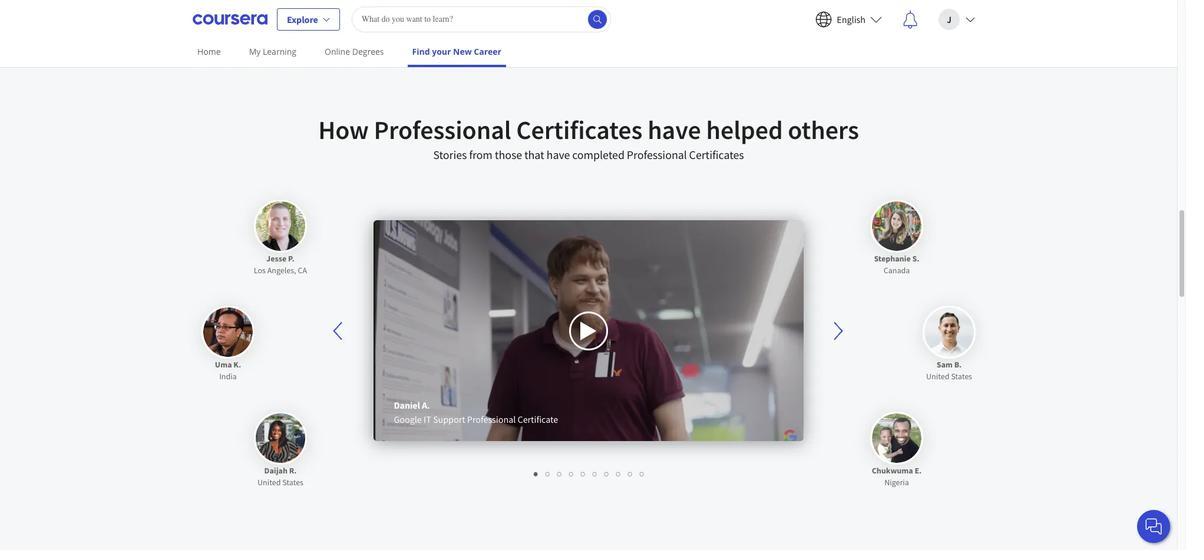 Task type: vqa. For each thing, say whether or not it's contained in the screenshot.


Task type: locate. For each thing, give the bounding box(es) containing it.
explore
[[287, 13, 318, 25]]

find
[[412, 46, 430, 57]]

explore button
[[277, 8, 340, 30]]

professional right support
[[467, 414, 516, 425]]

online
[[325, 46, 350, 57]]

professional
[[374, 114, 511, 146], [627, 147, 687, 162], [467, 414, 516, 425]]

my
[[249, 46, 261, 57]]

b.
[[954, 359, 962, 370]]

0 vertical spatial states
[[951, 371, 972, 382]]

None search field
[[352, 6, 611, 32]]

go to previous slide image
[[325, 317, 352, 345], [333, 322, 342, 340]]

What do you want to learn? text field
[[352, 6, 611, 32]]

find your new career
[[412, 46, 501, 57]]

2 vertical spatial professional
[[467, 414, 516, 425]]

p.
[[288, 253, 294, 264]]

online degrees
[[325, 46, 384, 57]]

0 horizontal spatial certificates
[[516, 114, 642, 146]]

home link
[[193, 38, 225, 65]]

s.
[[912, 253, 919, 264]]

1 vertical spatial have
[[547, 147, 570, 162]]

1 vertical spatial united
[[257, 477, 281, 488]]

find your new career link
[[407, 38, 506, 67]]

professional right completed
[[627, 147, 687, 162]]

certificates
[[516, 114, 642, 146], [689, 147, 744, 162]]

uma k. india
[[215, 359, 241, 382]]

1 horizontal spatial united
[[926, 371, 949, 382]]

stephanie
[[874, 253, 911, 264]]

1 vertical spatial states
[[282, 477, 303, 488]]

have
[[648, 114, 701, 146], [547, 147, 570, 162]]

0 horizontal spatial have
[[547, 147, 570, 162]]

0 horizontal spatial states
[[282, 477, 303, 488]]

professional inside the 'daniel a. google it support professional certificate'
[[467, 414, 516, 425]]

0 vertical spatial united
[[926, 371, 949, 382]]

certificates up completed
[[516, 114, 642, 146]]

united down 'sam'
[[926, 371, 949, 382]]

0 vertical spatial have
[[648, 114, 701, 146]]

states for sam b.
[[951, 371, 972, 382]]

certificates down helped
[[689, 147, 744, 162]]

states inside sam b. united states
[[951, 371, 972, 382]]

nigeria
[[884, 477, 909, 488]]

new
[[453, 46, 472, 57]]

united
[[926, 371, 949, 382], [257, 477, 281, 488]]

degrees
[[352, 46, 384, 57]]

states down r.
[[282, 477, 303, 488]]

united down the daijah
[[257, 477, 281, 488]]

completed
[[572, 147, 624, 162]]

chukwuma e. nigeria
[[872, 466, 922, 488]]

canada
[[884, 265, 910, 276]]

los
[[254, 265, 266, 276]]

helped
[[706, 114, 783, 146]]

united inside daijah r. united states
[[257, 477, 281, 488]]

it
[[424, 414, 431, 425]]

1 horizontal spatial have
[[648, 114, 701, 146]]

1 horizontal spatial states
[[951, 371, 972, 382]]

others
[[788, 114, 859, 146]]

english button
[[806, 0, 891, 38]]

states inside daijah r. united states
[[282, 477, 303, 488]]

0 horizontal spatial united
[[257, 477, 281, 488]]

states down b.
[[951, 371, 972, 382]]

from
[[469, 147, 492, 162]]

slides element
[[353, 468, 824, 480]]

united inside sam b. united states
[[926, 371, 949, 382]]

online degrees link
[[320, 38, 389, 65]]

jesse p. los angeles, ca
[[254, 253, 307, 276]]

j
[[947, 13, 951, 25]]

sam
[[937, 359, 953, 370]]

jesse
[[266, 253, 286, 264]]

stories
[[433, 147, 467, 162]]

states for daijah r.
[[282, 477, 303, 488]]

1 vertical spatial certificates
[[689, 147, 744, 162]]

professional up stories
[[374, 114, 511, 146]]

states
[[951, 371, 972, 382], [282, 477, 303, 488]]

j button
[[929, 0, 985, 38]]



Task type: describe. For each thing, give the bounding box(es) containing it.
daijah
[[264, 466, 287, 476]]

india
[[219, 371, 237, 382]]

1 vertical spatial professional
[[627, 147, 687, 162]]

daniel a. google it support professional certificate
[[394, 400, 558, 425]]

stephanie s. canada
[[874, 253, 919, 276]]

r.
[[289, 466, 297, 476]]

my learning link
[[244, 38, 301, 65]]

english
[[837, 13, 866, 25]]

how professional certificates have helped others stories from those that have completed professional certificates
[[318, 114, 859, 162]]

sam b. united states
[[926, 359, 972, 382]]

home
[[197, 46, 221, 57]]

filled play image
[[579, 320, 598, 341]]

support
[[433, 414, 466, 425]]

learning
[[263, 46, 296, 57]]

united for sam
[[926, 371, 949, 382]]

google
[[394, 414, 422, 425]]

go to next slide image
[[825, 317, 852, 345]]

ca
[[298, 265, 307, 276]]

my learning
[[249, 46, 296, 57]]

career
[[474, 46, 501, 57]]

that
[[524, 147, 544, 162]]

daniel
[[394, 400, 420, 411]]

k.
[[234, 359, 241, 370]]

0 vertical spatial certificates
[[516, 114, 642, 146]]

certificate
[[518, 414, 558, 425]]

0 vertical spatial professional
[[374, 114, 511, 146]]

angeles,
[[267, 265, 296, 276]]

chat with us image
[[1144, 517, 1163, 536]]

how
[[318, 114, 369, 146]]

those
[[495, 147, 522, 162]]

1 horizontal spatial certificates
[[689, 147, 744, 162]]

daijah r. united states
[[257, 466, 303, 488]]

your
[[432, 46, 451, 57]]

a.
[[422, 400, 430, 411]]

uma
[[215, 359, 232, 370]]

e.
[[915, 466, 922, 476]]

chukwuma
[[872, 466, 913, 476]]

coursera image
[[193, 10, 267, 29]]

united for daijah
[[257, 477, 281, 488]]



